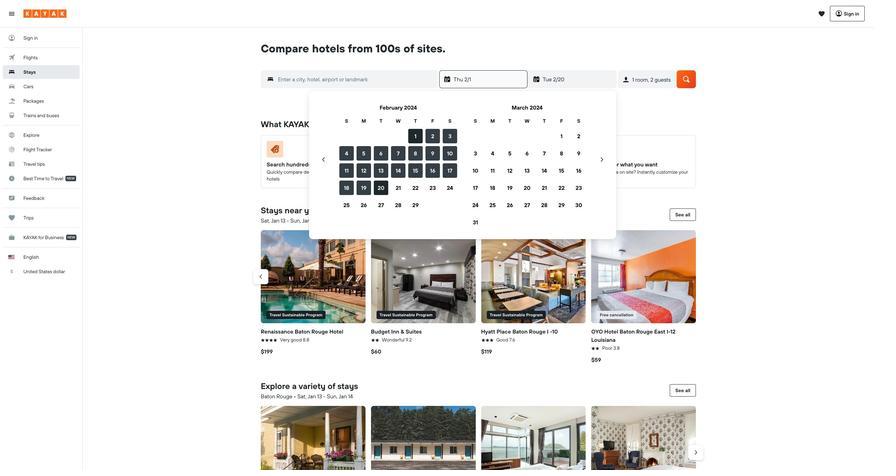 Task type: locate. For each thing, give the bounding box(es) containing it.
0 horizontal spatial grid
[[338, 99, 459, 231]]

explore a variety of stays carousel region
[[258, 403, 704, 470]]

inn element
[[591, 406, 696, 470]]

bed & breakfast element
[[261, 406, 366, 470]]

start date calendar input element
[[317, 99, 608, 231]]

grid
[[338, 99, 459, 231], [467, 99, 588, 231]]

2 grid from the left
[[467, 99, 588, 231]]

united states (english) image
[[8, 255, 14, 259]]

1 horizontal spatial grid
[[467, 99, 588, 231]]

row
[[338, 117, 459, 125], [467, 117, 588, 125], [338, 128, 459, 145], [467, 128, 588, 145], [338, 145, 459, 162], [467, 145, 588, 162], [338, 162, 459, 179], [467, 162, 588, 179], [338, 179, 459, 196], [467, 179, 588, 196], [338, 196, 459, 214], [467, 196, 588, 214]]

forward image
[[693, 449, 700, 456]]

hyatt place baton rouge i -10 element
[[481, 230, 586, 323]]

None search field
[[251, 55, 706, 102]]

figure
[[267, 141, 357, 160], [377, 141, 467, 160], [487, 141, 577, 160], [597, 141, 687, 160], [261, 230, 366, 323], [371, 230, 476, 323], [481, 230, 586, 323], [591, 230, 696, 323]]



Task type: vqa. For each thing, say whether or not it's contained in the screenshot.
"Navigation menu" image
yes



Task type: describe. For each thing, give the bounding box(es) containing it.
next month image
[[599, 156, 605, 163]]

previous month image
[[320, 156, 327, 163]]

renaissance baton rouge hotel element
[[261, 230, 366, 323]]

oyo hotel baton rouge east i-12 louisiana element
[[591, 230, 696, 323]]

navigation menu image
[[8, 10, 15, 17]]

1 grid from the left
[[338, 99, 459, 231]]

back image
[[257, 273, 264, 280]]

hotel element
[[481, 406, 586, 470]]

budget inn & suites element
[[371, 230, 476, 323]]

stays near you carousel region
[[253, 227, 699, 367]]

motel element
[[371, 406, 476, 470]]

Enter a city, hotel, airport or landmark text field
[[274, 74, 438, 84]]



